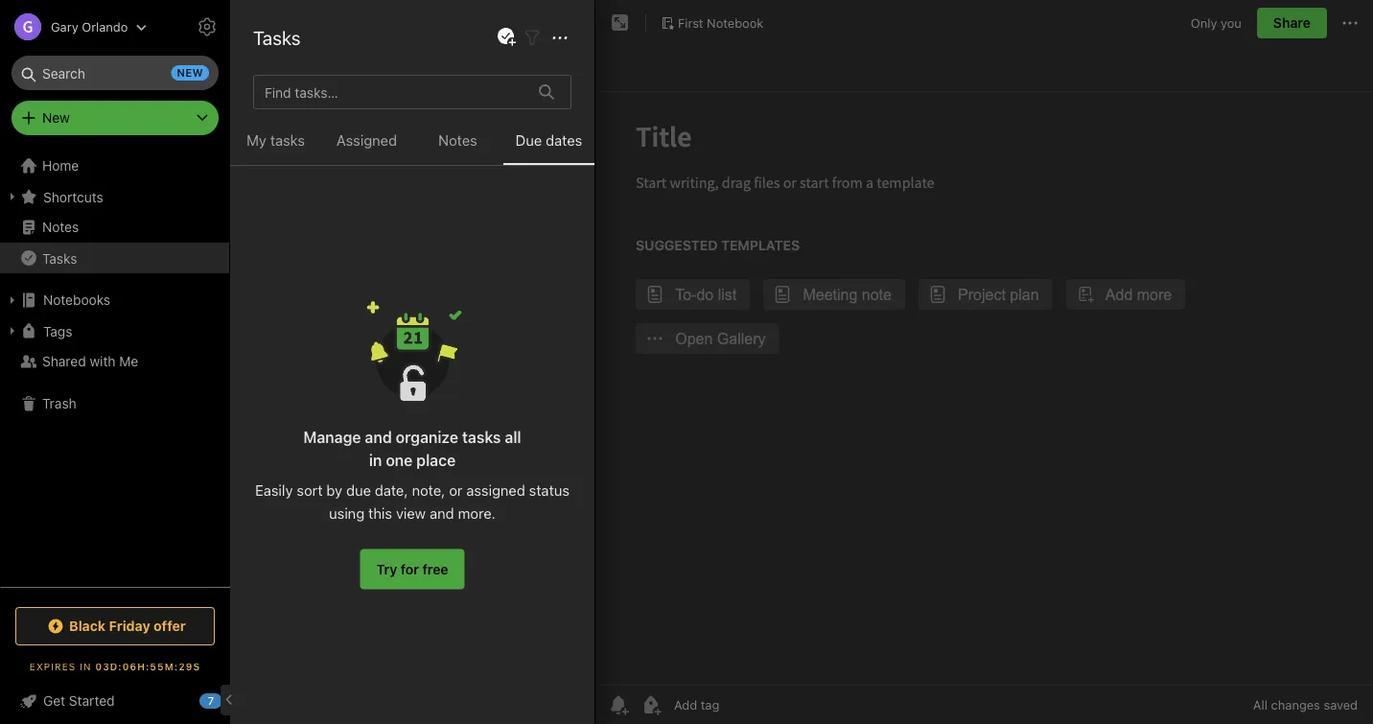 Task type: describe. For each thing, give the bounding box(es) containing it.
tree containing home
[[0, 151, 230, 586]]

easily sort by due date, note, or assigned status using this view and more.
[[255, 482, 570, 522]]

tasks inside tasks button
[[42, 250, 77, 266]]

shortcuts button
[[0, 181, 229, 212]]

filter tasks image
[[521, 26, 544, 49]]

try for free button
[[360, 549, 465, 589]]

shared
[[42, 353, 86, 369]]

you
[[1221, 16, 1242, 30]]

all
[[505, 428, 521, 446]]

trash
[[42, 396, 76, 411]]

manage and organize tasks all in one place
[[303, 428, 521, 469]]

Account field
[[0, 8, 147, 46]]

new
[[42, 110, 70, 126]]

and inside manage and organize tasks all in one place
[[365, 428, 392, 446]]

due
[[516, 132, 542, 149]]

Note Editor text field
[[596, 92, 1373, 685]]

More actions and view options field
[[544, 25, 572, 49]]

new search field
[[25, 56, 209, 90]]

my tasks button
[[230, 129, 321, 165]]

changes
[[1271, 698, 1320, 712]]

tags button
[[0, 315, 229, 346]]

gary orlando
[[51, 20, 128, 34]]

place
[[416, 451, 456, 469]]

new task image
[[495, 26, 518, 49]]

get started
[[43, 693, 115, 709]]

Search text field
[[25, 56, 205, 90]]

more.
[[458, 505, 496, 522]]

add tag image
[[640, 693, 663, 716]]

saved
[[1324, 698, 1358, 712]]

share button
[[1257, 8, 1327, 38]]

click to collapse image
[[223, 689, 237, 712]]

my tasks
[[247, 132, 305, 149]]

untitled button
[[230, 92, 595, 207]]

first notebook
[[678, 15, 764, 30]]

notes link
[[0, 212, 229, 243]]

1 horizontal spatial tasks
[[253, 26, 301, 48]]

note,
[[412, 482, 445, 499]]

assigned
[[466, 482, 525, 499]]

shared with me link
[[0, 346, 229, 377]]

shortcuts
[[43, 189, 103, 204]]

notes inside button
[[438, 132, 477, 149]]

notebooks link
[[0, 285, 229, 315]]

note window element
[[596, 0, 1373, 724]]

using
[[329, 505, 365, 522]]

free
[[422, 561, 448, 577]]

notes inside tree
[[42, 219, 79, 235]]

notebook
[[707, 15, 764, 30]]

started
[[69, 693, 115, 709]]

my
[[247, 132, 266, 149]]

and inside easily sort by due date, note, or assigned status using this view and more.
[[430, 505, 454, 522]]

only you
[[1191, 16, 1242, 30]]

try
[[376, 561, 397, 577]]

expand tags image
[[5, 323, 20, 339]]

1 horizontal spatial notes
[[271, 19, 324, 42]]

get
[[43, 693, 65, 709]]

notes button
[[412, 129, 503, 165]]

gary
[[51, 20, 78, 34]]

friday
[[109, 618, 150, 634]]

all changes saved
[[1253, 698, 1358, 712]]

home
[[42, 158, 79, 174]]

by
[[326, 482, 342, 499]]



Task type: vqa. For each thing, say whether or not it's contained in the screenshot.
Assigned
yes



Task type: locate. For each thing, give the bounding box(es) containing it.
untitled
[[255, 110, 306, 126]]

tasks button
[[0, 243, 229, 273]]

try for free
[[376, 561, 448, 577]]

orlando
[[82, 20, 128, 34]]

0 vertical spatial and
[[365, 428, 392, 446]]

2 horizontal spatial notes
[[438, 132, 477, 149]]

date,
[[375, 482, 408, 499]]

more actions and view options image
[[549, 26, 572, 49]]

tags
[[43, 323, 72, 339]]

black friday offer
[[69, 618, 186, 634]]

assigned
[[337, 132, 397, 149]]

0 vertical spatial tasks
[[253, 26, 301, 48]]

tasks up 2 notes
[[253, 26, 301, 48]]

only
[[1191, 16, 1217, 30]]

due dates
[[516, 132, 582, 149]]

home link
[[0, 151, 230, 181]]

1 horizontal spatial and
[[430, 505, 454, 522]]

1 vertical spatial tasks
[[42, 250, 77, 266]]

7
[[208, 695, 214, 707]]

tasks
[[270, 132, 305, 149], [462, 428, 501, 446]]

expand note image
[[609, 12, 632, 35]]

notes left due
[[438, 132, 477, 149]]

and down note,
[[430, 505, 454, 522]]

0 horizontal spatial tasks
[[270, 132, 305, 149]]

all
[[1253, 698, 1268, 712]]

first notebook button
[[654, 10, 770, 36]]

notes up notes
[[271, 19, 324, 42]]

0 vertical spatial tasks
[[270, 132, 305, 149]]

tasks inside button
[[270, 132, 305, 149]]

me
[[119, 353, 138, 369]]

tasks left 'all'
[[462, 428, 501, 446]]

tasks down untitled
[[270, 132, 305, 149]]

or
[[449, 482, 463, 499]]

03d:06h:55m:29s
[[95, 661, 201, 672]]

assigned button
[[321, 129, 412, 165]]

tasks up notebooks
[[42, 250, 77, 266]]

0 vertical spatial notes
[[271, 19, 324, 42]]

notes
[[265, 60, 299, 76]]

expand notebooks image
[[5, 292, 20, 308]]

1 vertical spatial and
[[430, 505, 454, 522]]

manage
[[303, 428, 361, 446]]

share
[[1273, 15, 1311, 31]]

1 vertical spatial tasks
[[462, 428, 501, 446]]

new button
[[12, 101, 219, 135]]

notebooks
[[43, 292, 110, 308]]

and up 'in'
[[365, 428, 392, 446]]

0 horizontal spatial tasks
[[42, 250, 77, 266]]

settings image
[[196, 15, 219, 38]]

2
[[253, 60, 261, 76]]

organize
[[396, 428, 458, 446]]

Filter tasks field
[[521, 25, 544, 49]]

1 horizontal spatial tasks
[[462, 428, 501, 446]]

due dates button
[[503, 129, 595, 165]]

sort
[[297, 482, 323, 499]]

0 horizontal spatial notes
[[42, 219, 79, 235]]

2 notes
[[253, 60, 299, 76]]

tree
[[0, 151, 230, 586]]

tasks
[[253, 26, 301, 48], [42, 250, 77, 266]]

trash link
[[0, 388, 229, 419]]

in
[[369, 451, 382, 469]]

expires in 03d:06h:55m:29s
[[30, 661, 201, 672]]

view
[[396, 505, 426, 522]]

with
[[90, 353, 116, 369]]

this
[[368, 505, 392, 522]]

Find tasks… text field
[[257, 76, 527, 108]]

in
[[80, 661, 92, 672]]

due
[[346, 482, 371, 499]]

offer
[[154, 618, 186, 634]]

tasks inside manage and organize tasks all in one place
[[462, 428, 501, 446]]

and
[[365, 428, 392, 446], [430, 505, 454, 522]]

first
[[678, 15, 703, 30]]

one
[[386, 451, 413, 469]]

Help and Learning task checklist field
[[0, 686, 230, 716]]

black friday offer button
[[15, 607, 215, 645]]

black
[[69, 618, 106, 634]]

for
[[401, 561, 419, 577]]

status
[[529, 482, 570, 499]]

0 horizontal spatial and
[[365, 428, 392, 446]]

1 vertical spatial notes
[[438, 132, 477, 149]]

notes
[[271, 19, 324, 42], [438, 132, 477, 149], [42, 219, 79, 235]]

2 vertical spatial notes
[[42, 219, 79, 235]]

add a reminder image
[[607, 693, 630, 716]]

shared with me
[[42, 353, 138, 369]]

new
[[177, 67, 203, 79]]

dates
[[546, 132, 582, 149]]

expires
[[30, 661, 76, 672]]

easily
[[255, 482, 293, 499]]

notes down shortcuts
[[42, 219, 79, 235]]



